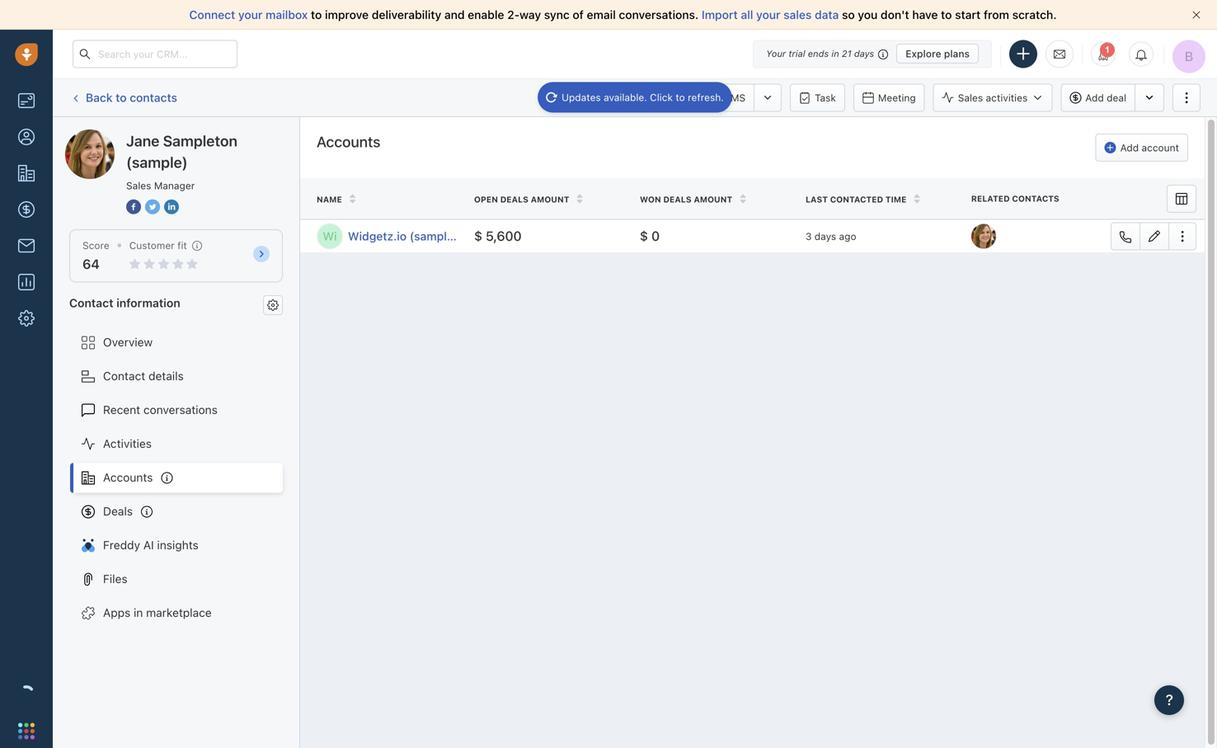Task type: locate. For each thing, give the bounding box(es) containing it.
contact information
[[69, 296, 180, 310]]

recent
[[103, 403, 140, 417]]

0 vertical spatial sales
[[958, 92, 983, 103]]

contacts inside 'link'
[[130, 91, 177, 104]]

improve
[[325, 8, 369, 21]]

import
[[702, 8, 738, 21]]

1 $ from the left
[[474, 228, 483, 244]]

deals for won
[[664, 194, 692, 204]]

in left 21
[[832, 48, 840, 59]]

contact
[[69, 296, 113, 310], [103, 369, 145, 383]]

0 vertical spatial contact
[[69, 296, 113, 310]]

0 horizontal spatial $
[[474, 228, 483, 244]]

sampleton up manager
[[163, 132, 238, 150]]

call
[[638, 92, 655, 104]]

add
[[1086, 92, 1104, 103], [1121, 142, 1139, 153]]

recent conversations
[[103, 403, 218, 417]]

sampleton
[[127, 129, 184, 143], [163, 132, 238, 150]]

0 horizontal spatial amount
[[531, 194, 570, 204]]

0 horizontal spatial add
[[1086, 92, 1104, 103]]

days right 3
[[815, 230, 837, 242]]

sms
[[725, 92, 746, 104]]

add account
[[1121, 142, 1180, 153]]

apps
[[103, 606, 131, 620]]

0 vertical spatial add
[[1086, 92, 1104, 103]]

to right click
[[676, 92, 685, 103]]

manager
[[154, 180, 195, 191]]

to
[[311, 8, 322, 21], [941, 8, 952, 21], [116, 91, 127, 104], [676, 92, 685, 103]]

sales
[[958, 92, 983, 103], [126, 180, 151, 191]]

sampleton down "back to contacts"
[[127, 129, 184, 143]]

apps in marketplace
[[103, 606, 212, 620]]

0 horizontal spatial your
[[238, 8, 263, 21]]

1 horizontal spatial deals
[[664, 194, 692, 204]]

contact down 64 button
[[69, 296, 113, 310]]

0 vertical spatial in
[[832, 48, 840, 59]]

1 deals from the left
[[500, 194, 529, 204]]

2 amount from the left
[[694, 194, 733, 204]]

days right 21
[[855, 48, 875, 59]]

0 vertical spatial days
[[855, 48, 875, 59]]

0 horizontal spatial sales
[[126, 180, 151, 191]]

contact up recent at the bottom
[[103, 369, 145, 383]]

$ for $ 0
[[640, 228, 648, 244]]

score 64
[[82, 240, 109, 272]]

contacts right related
[[1012, 194, 1060, 203]]

files
[[103, 572, 128, 586]]

(sample) up manager
[[187, 129, 234, 143]]

(sample) right widgetz.io
[[410, 229, 458, 243]]

wi
[[323, 229, 337, 243]]

1 vertical spatial accounts
[[103, 471, 153, 484]]

Search your CRM... text field
[[73, 40, 238, 68]]

$ left 0
[[640, 228, 648, 244]]

call button
[[613, 84, 664, 112]]

1
[[1105, 45, 1110, 55]]

jane sampleton (sample)
[[98, 129, 234, 143], [126, 132, 238, 171]]

sales for sales activities
[[958, 92, 983, 103]]

deals right won
[[664, 194, 692, 204]]

1 horizontal spatial your
[[757, 8, 781, 21]]

64
[[82, 256, 100, 272]]

accounts
[[317, 133, 381, 151], [103, 471, 153, 484]]

deals
[[500, 194, 529, 204], [664, 194, 692, 204]]

name
[[317, 194, 342, 204]]

0 horizontal spatial contacts
[[130, 91, 177, 104]]

scratch.
[[1013, 8, 1057, 21]]

(sample) up sales manager
[[126, 153, 188, 171]]

$ for $ 5,600
[[474, 228, 483, 244]]

jane sampleton (sample) up sales manager
[[98, 129, 234, 143]]

from
[[984, 8, 1010, 21]]

0 vertical spatial accounts
[[317, 133, 381, 151]]

1 horizontal spatial sales
[[958, 92, 983, 103]]

conversations.
[[619, 8, 699, 21]]

0 horizontal spatial jane
[[98, 129, 124, 143]]

1 vertical spatial add
[[1121, 142, 1139, 153]]

back to contacts
[[86, 91, 177, 104]]

widgetz.io (sample) link
[[348, 228, 458, 244]]

your right all
[[757, 8, 781, 21]]

sales activities button
[[934, 84, 1061, 112], [934, 84, 1053, 112]]

add for add account
[[1121, 142, 1139, 153]]

information
[[116, 296, 180, 310]]

jane down "back to contacts"
[[126, 132, 160, 150]]

open
[[474, 194, 498, 204]]

deals for open
[[500, 194, 529, 204]]

meeting button
[[854, 84, 925, 112]]

and
[[445, 8, 465, 21]]

accounts down activities on the left
[[103, 471, 153, 484]]

your left mailbox
[[238, 8, 263, 21]]

add left account
[[1121, 142, 1139, 153]]

freddy
[[103, 538, 140, 552]]

$ 5,600
[[474, 228, 522, 244]]

amount right the open
[[531, 194, 570, 204]]

to inside 'link'
[[116, 91, 127, 104]]

contacts down the search your crm... text field
[[130, 91, 177, 104]]

sms button
[[700, 84, 754, 112]]

contact for contact details
[[103, 369, 145, 383]]

0 horizontal spatial in
[[134, 606, 143, 620]]

$
[[474, 228, 483, 244], [640, 228, 648, 244]]

jane down the back
[[98, 129, 124, 143]]

to right the back
[[116, 91, 127, 104]]

deliverability
[[372, 8, 442, 21]]

2 deals from the left
[[664, 194, 692, 204]]

1 horizontal spatial amount
[[694, 194, 733, 204]]

amount
[[531, 194, 570, 204], [694, 194, 733, 204]]

sales left activities
[[958, 92, 983, 103]]

contacts
[[130, 91, 177, 104], [1012, 194, 1060, 203]]

1 amount from the left
[[531, 194, 570, 204]]

deals right the open
[[500, 194, 529, 204]]

sales for sales manager
[[126, 180, 151, 191]]

1 horizontal spatial $
[[640, 228, 648, 244]]

contact for contact information
[[69, 296, 113, 310]]

1 horizontal spatial accounts
[[317, 133, 381, 151]]

fit
[[177, 240, 187, 251]]

1 vertical spatial contact
[[103, 369, 145, 383]]

widgetz.io (sample)
[[348, 229, 458, 243]]

sync
[[544, 8, 570, 21]]

refresh.
[[688, 92, 724, 103]]

1 horizontal spatial contacts
[[1012, 194, 1060, 203]]

email
[[571, 92, 596, 104]]

widgetz.io
[[348, 229, 407, 243]]

connect
[[189, 8, 235, 21]]

3
[[806, 230, 812, 242]]

email
[[587, 8, 616, 21]]

click
[[650, 92, 673, 103]]

sales up facebook circled image
[[126, 180, 151, 191]]

add left deal
[[1086, 92, 1104, 103]]

trial
[[789, 48, 806, 59]]

back
[[86, 91, 113, 104]]

1 vertical spatial contacts
[[1012, 194, 1060, 203]]

1 vertical spatial days
[[815, 230, 837, 242]]

$ left 5,600
[[474, 228, 483, 244]]

accounts up name
[[317, 133, 381, 151]]

mng settings image
[[267, 299, 279, 311]]

close image
[[1193, 11, 1201, 19]]

1 vertical spatial sales
[[126, 180, 151, 191]]

0 horizontal spatial deals
[[500, 194, 529, 204]]

your
[[238, 8, 263, 21], [757, 8, 781, 21]]

1 horizontal spatial add
[[1121, 142, 1139, 153]]

0 vertical spatial contacts
[[130, 91, 177, 104]]

amount right won
[[694, 194, 733, 204]]

so
[[842, 8, 855, 21]]

2 $ from the left
[[640, 228, 648, 244]]

1 vertical spatial (sample)
[[126, 153, 188, 171]]

overview
[[103, 335, 153, 349]]

1 horizontal spatial jane
[[126, 132, 160, 150]]

in right the apps
[[134, 606, 143, 620]]



Task type: describe. For each thing, give the bounding box(es) containing it.
add deal button
[[1061, 84, 1135, 112]]

sales activities
[[958, 92, 1028, 103]]

0
[[652, 228, 660, 244]]

2 vertical spatial (sample)
[[410, 229, 458, 243]]

add for add deal
[[1086, 92, 1104, 103]]

explore plans link
[[897, 44, 979, 64]]

5,600
[[486, 228, 522, 244]]

(sample) inside jane sampleton (sample)
[[126, 153, 188, 171]]

explore
[[906, 48, 942, 59]]

of
[[573, 8, 584, 21]]

account
[[1142, 142, 1180, 153]]

1 your from the left
[[238, 8, 263, 21]]

ago
[[839, 230, 857, 242]]

last
[[806, 194, 828, 204]]

contacted
[[830, 194, 884, 204]]

won deals amount
[[640, 194, 733, 204]]

don't
[[881, 8, 910, 21]]

connect your mailbox link
[[189, 8, 311, 21]]

deal
[[1107, 92, 1127, 103]]

activities
[[986, 92, 1028, 103]]

enable
[[468, 8, 504, 21]]

jane inside jane sampleton (sample)
[[126, 132, 160, 150]]

marketplace
[[146, 606, 212, 620]]

deals
[[103, 504, 133, 518]]

mailbox
[[266, 8, 308, 21]]

amount for won deals amount
[[694, 194, 733, 204]]

wi button
[[317, 223, 343, 249]]

you
[[858, 8, 878, 21]]

call link
[[613, 84, 664, 112]]

send email image
[[1054, 47, 1066, 61]]

conversations
[[143, 403, 218, 417]]

activities
[[103, 437, 152, 450]]

2 your from the left
[[757, 8, 781, 21]]

back to contacts link
[[69, 85, 178, 111]]

jane sampleton (sample) up manager
[[126, 132, 238, 171]]

2-
[[507, 8, 520, 21]]

score
[[82, 240, 109, 251]]

plans
[[944, 48, 970, 59]]

insights
[[157, 538, 199, 552]]

connect your mailbox to improve deliverability and enable 2-way sync of email conversations. import all your sales data so you don't have to start from scratch.
[[189, 8, 1057, 21]]

way
[[520, 8, 541, 21]]

updates available. click to refresh.
[[562, 92, 724, 103]]

last contacted time
[[806, 194, 907, 204]]

start
[[955, 8, 981, 21]]

add deal
[[1086, 92, 1127, 103]]

0 vertical spatial (sample)
[[187, 129, 234, 143]]

import all your sales data link
[[702, 8, 842, 21]]

0 horizontal spatial accounts
[[103, 471, 153, 484]]

3 days ago
[[806, 230, 857, 242]]

email button
[[546, 84, 605, 112]]

customer
[[129, 240, 175, 251]]

freshworks switcher image
[[18, 723, 35, 739]]

0 horizontal spatial days
[[815, 230, 837, 242]]

add account button
[[1096, 134, 1189, 162]]

1 link
[[1091, 42, 1116, 66]]

available.
[[604, 92, 647, 103]]

won
[[640, 194, 661, 204]]

data
[[815, 8, 839, 21]]

1 horizontal spatial days
[[855, 48, 875, 59]]

ends
[[808, 48, 829, 59]]

task
[[815, 92, 836, 104]]

sales manager
[[126, 180, 195, 191]]

ai
[[143, 538, 154, 552]]

linkedin circled image
[[164, 198, 179, 216]]

time
[[886, 194, 907, 204]]

open deals amount
[[474, 194, 570, 204]]

have
[[913, 8, 938, 21]]

amount for open deals amount
[[531, 194, 570, 204]]

$ 0
[[640, 228, 660, 244]]

facebook circled image
[[126, 198, 141, 216]]

sales
[[784, 8, 812, 21]]

details
[[149, 369, 184, 383]]

contact details
[[103, 369, 184, 383]]

updates
[[562, 92, 601, 103]]

1 vertical spatial in
[[134, 606, 143, 620]]

meeting
[[878, 92, 916, 104]]

to left 'start' on the right of page
[[941, 8, 952, 21]]

customer fit
[[129, 240, 187, 251]]

freddy ai insights
[[103, 538, 199, 552]]

to right mailbox
[[311, 8, 322, 21]]

all
[[741, 8, 754, 21]]

task button
[[790, 84, 845, 112]]

updates available. click to refresh. link
[[538, 82, 732, 113]]

your trial ends in 21 days
[[766, 48, 875, 59]]

sampleton inside jane sampleton (sample)
[[163, 132, 238, 150]]

related contacts
[[972, 194, 1060, 203]]

twitter circled image
[[145, 198, 160, 216]]

related
[[972, 194, 1010, 203]]

1 horizontal spatial in
[[832, 48, 840, 59]]



